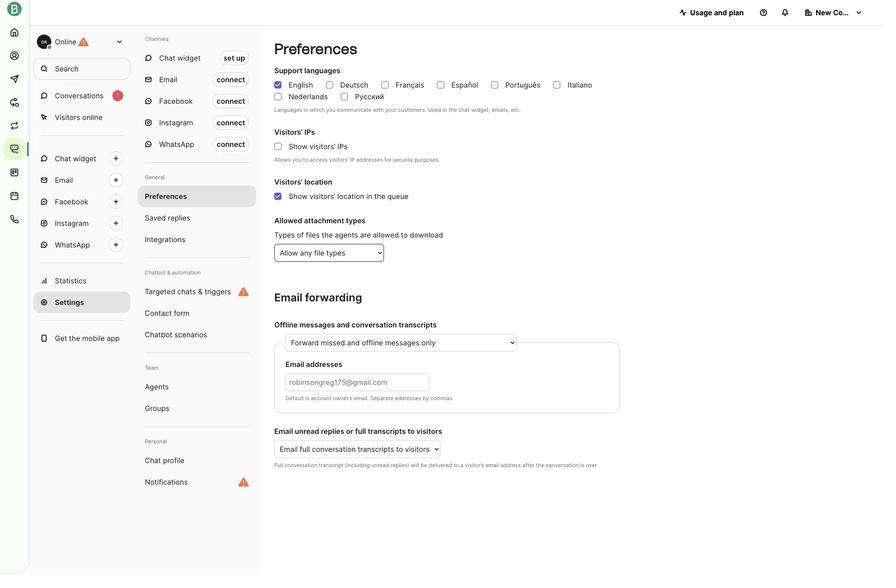 Task type: locate. For each thing, give the bounding box(es) containing it.
is left 'over' at the right of page
[[580, 463, 584, 469]]

1 connect from the top
[[217, 75, 245, 84]]

4 connect from the top
[[217, 140, 245, 149]]

0 horizontal spatial and
[[337, 321, 350, 330]]

triggers
[[205, 287, 231, 296]]

visitors' for show visitors' ips
[[274, 128, 303, 137]]

1 vertical spatial visitors'
[[329, 156, 349, 163]]

ip
[[350, 156, 355, 163]]

1 show from the top
[[289, 142, 308, 151]]

ips
[[305, 128, 315, 137], [338, 142, 348, 151]]

statistics link
[[33, 270, 130, 292]]

whatsapp down instagram link
[[55, 241, 90, 250]]

0 horizontal spatial widget
[[73, 154, 96, 163]]

and right messages
[[337, 321, 350, 330]]

0 horizontal spatial whatsapp
[[55, 241, 90, 250]]

show down the visitors' ips
[[289, 142, 308, 151]]

email forwarding
[[274, 292, 362, 305]]

is
[[305, 395, 310, 402], [580, 463, 584, 469]]

2 connect from the top
[[217, 97, 245, 106]]

ips up allows you to access visitors' ip addresses for security purposes.
[[338, 142, 348, 151]]

0 horizontal spatial &
[[167, 269, 171, 276]]

chat widget up email link
[[55, 154, 96, 163]]

1 vertical spatial chat widget
[[55, 154, 96, 163]]

1 horizontal spatial you
[[326, 107, 336, 113]]

email up default
[[286, 360, 304, 369]]

facebook link
[[33, 191, 130, 213]]

files
[[306, 231, 320, 240]]

support
[[274, 66, 303, 75]]

0 vertical spatial visitors'
[[274, 128, 303, 137]]

saved replies link
[[138, 207, 256, 229]]

0 vertical spatial addresses
[[357, 156, 383, 163]]

chatbot up targeted
[[145, 269, 166, 276]]

is right default
[[305, 395, 310, 402]]

0 vertical spatial and
[[714, 8, 727, 17]]

visitors' down languages
[[274, 128, 303, 137]]

1 vertical spatial chatbot
[[145, 331, 172, 340]]

1 horizontal spatial whatsapp
[[159, 140, 194, 149]]

in right used
[[443, 107, 447, 113]]

conversation
[[352, 321, 397, 330], [285, 463, 317, 469], [546, 463, 579, 469]]

will
[[411, 463, 419, 469]]

notifications
[[145, 478, 188, 487]]

chat inside "link"
[[145, 457, 161, 466]]

etc.
[[511, 107, 521, 113]]

0 vertical spatial chatbot
[[145, 269, 166, 276]]

& left automation
[[167, 269, 171, 276]]

notifications link
[[138, 472, 256, 493]]

0 horizontal spatial unread
[[295, 427, 319, 436]]

chat down channels on the top left of page
[[159, 54, 175, 63]]

1 vertical spatial facebook
[[55, 197, 88, 206]]

0 horizontal spatial instagram
[[55, 219, 89, 228]]

chat widget down channels on the top left of page
[[159, 54, 201, 63]]

1 vertical spatial instagram
[[55, 219, 89, 228]]

targeted chats & triggers
[[145, 287, 231, 296]]

0 horizontal spatial conversation
[[285, 463, 317, 469]]

preferences up 'saved replies'
[[145, 192, 187, 201]]

0 vertical spatial facebook
[[159, 97, 193, 106]]

0 vertical spatial visitors'
[[310, 142, 335, 151]]

unread down default
[[295, 427, 319, 436]]

visitors' up access
[[310, 142, 335, 151]]

customers.
[[398, 107, 426, 113]]

email up offline
[[274, 292, 302, 305]]

1 vertical spatial &
[[198, 287, 203, 296]]

1 horizontal spatial &
[[198, 287, 203, 296]]

set
[[224, 54, 234, 63]]

chat widget link
[[33, 148, 130, 170]]

email link
[[33, 170, 130, 191]]

transcripts
[[399, 321, 437, 330], [368, 427, 406, 436]]

1
[[117, 92, 119, 99]]

online
[[82, 113, 103, 122]]

1 horizontal spatial ips
[[338, 142, 348, 151]]

support languages
[[274, 66, 341, 75]]

1 horizontal spatial unread
[[371, 463, 389, 469]]

visitors' location
[[274, 177, 332, 186]]

1 vertical spatial chat
[[55, 154, 71, 163]]

your
[[385, 107, 397, 113]]

addresses up account at the left of the page
[[306, 360, 342, 369]]

addresses left by
[[395, 395, 421, 402]]

you right allows
[[292, 156, 302, 163]]

chat down "personal" in the bottom left of the page
[[145, 457, 161, 466]]

0 vertical spatial is
[[305, 395, 310, 402]]

the left chat
[[449, 107, 457, 113]]

0 horizontal spatial replies
[[168, 214, 190, 223]]

you right which
[[326, 107, 336, 113]]

0 vertical spatial preferences
[[274, 40, 357, 58]]

in left which
[[304, 107, 308, 113]]

the right files
[[322, 231, 333, 240]]

& right chats
[[198, 287, 203, 296]]

mobile
[[82, 334, 105, 343]]

addresses for offline messages and conversation transcripts
[[395, 395, 421, 402]]

2 horizontal spatial conversation
[[546, 463, 579, 469]]

2 vertical spatial addresses
[[395, 395, 421, 402]]

3 connect from the top
[[217, 118, 245, 127]]

to
[[303, 156, 308, 163], [401, 231, 408, 240], [408, 427, 415, 436], [454, 463, 459, 469]]

usage and plan
[[690, 8, 744, 17]]

visitors' left ip
[[329, 156, 349, 163]]

owner's
[[333, 395, 352, 402]]

widget left set
[[177, 54, 201, 63]]

search link
[[33, 58, 130, 80]]

to right allowed
[[401, 231, 408, 240]]

1 horizontal spatial facebook
[[159, 97, 193, 106]]

plan
[[729, 8, 744, 17]]

español
[[452, 81, 478, 90]]

groups
[[145, 404, 169, 413]]

2 show from the top
[[289, 192, 308, 201]]

show
[[289, 142, 308, 151], [289, 192, 308, 201]]

1 vertical spatial location
[[338, 192, 364, 201]]

1 vertical spatial ips
[[338, 142, 348, 151]]

2 horizontal spatial addresses
[[395, 395, 421, 402]]

visitors' for show visitors' location in the queue
[[274, 177, 303, 186]]

replies
[[168, 214, 190, 223], [321, 427, 345, 436]]

contact
[[145, 309, 172, 318]]

and left plan
[[714, 8, 727, 17]]

0 vertical spatial chat widget
[[159, 54, 201, 63]]

english
[[289, 81, 313, 90]]

1 vertical spatial unread
[[371, 463, 389, 469]]

widget up email link
[[73, 154, 96, 163]]

or
[[346, 427, 354, 436]]

chat widget
[[159, 54, 201, 63], [55, 154, 96, 163]]

allowed attachment types
[[274, 217, 366, 226]]

visitors' down visitors' location
[[310, 192, 335, 201]]

1 vertical spatial replies
[[321, 427, 345, 436]]

1 horizontal spatial and
[[714, 8, 727, 17]]

security
[[393, 156, 413, 163]]

location down access
[[305, 177, 332, 186]]

chatbot down contact
[[145, 331, 172, 340]]

whatsapp up general at left
[[159, 140, 194, 149]]

in left the queue
[[366, 192, 372, 201]]

0 horizontal spatial facebook
[[55, 197, 88, 206]]

1 vertical spatial is
[[580, 463, 584, 469]]

1 horizontal spatial preferences
[[274, 40, 357, 58]]

2 vertical spatial chat
[[145, 457, 161, 466]]

unread left replies)
[[371, 463, 389, 469]]

1 horizontal spatial location
[[338, 192, 364, 201]]

português
[[506, 81, 541, 90]]

2 vertical spatial visitors'
[[310, 192, 335, 201]]

0 vertical spatial replies
[[168, 214, 190, 223]]

purposes.
[[415, 156, 440, 163]]

1 vertical spatial show
[[289, 192, 308, 201]]

0 vertical spatial unread
[[295, 427, 319, 436]]

email down channels on the top left of page
[[159, 75, 177, 84]]

location up types
[[338, 192, 364, 201]]

0 horizontal spatial location
[[305, 177, 332, 186]]

0 vertical spatial ips
[[305, 128, 315, 137]]

languages in which you communicate with your customers. used in the chat widget, emails, etc.
[[274, 107, 521, 113]]

contact form link
[[138, 303, 256, 324]]

general
[[145, 174, 165, 181]]

0 vertical spatial widget
[[177, 54, 201, 63]]

full
[[274, 463, 283, 469]]

1 horizontal spatial addresses
[[357, 156, 383, 163]]

0 vertical spatial transcripts
[[399, 321, 437, 330]]

communicate
[[337, 107, 372, 113]]

preferences up languages
[[274, 40, 357, 58]]

the
[[449, 107, 457, 113], [374, 192, 386, 201], [322, 231, 333, 240], [69, 334, 80, 343], [536, 463, 545, 469]]

italiano
[[568, 81, 592, 90]]

a
[[460, 463, 464, 469]]

2 chatbot from the top
[[145, 331, 172, 340]]

1 chatbot from the top
[[145, 269, 166, 276]]

separate
[[370, 395, 393, 402]]

Email addresses email field
[[286, 374, 430, 392]]

0 vertical spatial chat
[[159, 54, 175, 63]]

email up full in the left bottom of the page
[[274, 427, 293, 436]]

0 vertical spatial show
[[289, 142, 308, 151]]

ips up show visitors' ips on the left top of page
[[305, 128, 315, 137]]

for
[[384, 156, 392, 163]]

connect
[[217, 75, 245, 84], [217, 97, 245, 106], [217, 118, 245, 127], [217, 140, 245, 149]]

saved
[[145, 214, 166, 223]]

whatsapp
[[159, 140, 194, 149], [55, 241, 90, 250]]

2 horizontal spatial in
[[443, 107, 447, 113]]

1 vertical spatial visitors'
[[274, 177, 303, 186]]

visitors online link
[[33, 107, 130, 128]]

0 vertical spatial instagram
[[159, 118, 193, 127]]

&
[[167, 269, 171, 276], [198, 287, 203, 296]]

0 horizontal spatial addresses
[[306, 360, 342, 369]]

email for email unread replies or full transcripts to visitors
[[274, 427, 293, 436]]

show down visitors' location
[[289, 192, 308, 201]]

chat
[[459, 107, 470, 113]]

connect for email
[[217, 75, 245, 84]]

visitors'
[[274, 128, 303, 137], [274, 177, 303, 186]]

to left visitors
[[408, 427, 415, 436]]

1 horizontal spatial instagram
[[159, 118, 193, 127]]

allowed
[[373, 231, 399, 240]]

1 horizontal spatial chat widget
[[159, 54, 201, 63]]

chatbot
[[145, 269, 166, 276], [145, 331, 172, 340]]

new company button
[[798, 4, 870, 22]]

replies left or
[[321, 427, 345, 436]]

0 horizontal spatial you
[[292, 156, 302, 163]]

offline messages and conversation transcripts
[[274, 321, 437, 330]]

visitors'
[[310, 142, 335, 151], [329, 156, 349, 163], [310, 192, 335, 201]]

the right after
[[536, 463, 545, 469]]

used
[[428, 107, 441, 113]]

visitors' down allows
[[274, 177, 303, 186]]

email
[[159, 75, 177, 84], [55, 176, 73, 185], [274, 292, 302, 305], [286, 360, 304, 369], [274, 427, 293, 436]]

2 visitors' from the top
[[274, 177, 303, 186]]

1 visitors' from the top
[[274, 128, 303, 137]]

and inside "button"
[[714, 8, 727, 17]]

widget
[[177, 54, 201, 63], [73, 154, 96, 163]]

instagram
[[159, 118, 193, 127], [55, 219, 89, 228]]

addresses right ip
[[357, 156, 383, 163]]

chat up email link
[[55, 154, 71, 163]]

1 vertical spatial preferences
[[145, 192, 187, 201]]

replies right saved on the left of page
[[168, 214, 190, 223]]

team
[[145, 365, 159, 372]]

the left the queue
[[374, 192, 386, 201]]

0 horizontal spatial chat widget
[[55, 154, 96, 163]]



Task type: describe. For each thing, give the bounding box(es) containing it.
visitor's
[[465, 463, 484, 469]]

chatbot scenarios
[[145, 331, 207, 340]]

0 vertical spatial you
[[326, 107, 336, 113]]

personal
[[145, 439, 167, 445]]

deutsch
[[340, 81, 368, 90]]

online
[[55, 37, 76, 46]]

scenarios
[[174, 331, 207, 340]]

1 vertical spatial widget
[[73, 154, 96, 163]]

русский
[[355, 92, 384, 101]]

facebook inside facebook link
[[55, 197, 88, 206]]

allows
[[274, 156, 291, 163]]

get
[[55, 334, 67, 343]]

address
[[501, 463, 521, 469]]

be
[[421, 463, 427, 469]]

1 horizontal spatial in
[[366, 192, 372, 201]]

0 horizontal spatial preferences
[[145, 192, 187, 201]]

default is account owner's email. separate addresses by commas.
[[286, 395, 454, 402]]

usage and plan button
[[672, 4, 751, 22]]

0 horizontal spatial in
[[304, 107, 308, 113]]

0 vertical spatial whatsapp
[[159, 140, 194, 149]]

usage
[[690, 8, 712, 17]]

over
[[586, 463, 597, 469]]

allowed
[[274, 217, 302, 226]]

email addresses
[[286, 360, 342, 369]]

get the mobile app link
[[33, 328, 130, 350]]

chat profile
[[145, 457, 184, 466]]

to left a
[[454, 463, 459, 469]]

email unread replies or full transcripts to visitors
[[274, 427, 442, 436]]

channels
[[145, 36, 169, 42]]

show for show visitors' ips
[[289, 142, 308, 151]]

visitors' for location
[[310, 192, 335, 201]]

which
[[310, 107, 325, 113]]

conversations
[[55, 91, 104, 100]]

queue
[[388, 192, 409, 201]]

the right get
[[69, 334, 80, 343]]

company
[[833, 8, 867, 17]]

visitors online
[[55, 113, 103, 122]]

to left access
[[303, 156, 308, 163]]

1 horizontal spatial conversation
[[352, 321, 397, 330]]

get the mobile app
[[55, 334, 120, 343]]

0 vertical spatial location
[[305, 177, 332, 186]]

chats
[[177, 287, 196, 296]]

allows you to access visitors' ip addresses for security purposes.
[[274, 156, 440, 163]]

types
[[274, 231, 295, 240]]

chatbot for chatbot & automation
[[145, 269, 166, 276]]

nederlands
[[289, 92, 328, 101]]

visitors
[[417, 427, 442, 436]]

agents
[[335, 231, 358, 240]]

targeted chats & triggers link
[[138, 281, 256, 303]]

1 horizontal spatial is
[[580, 463, 584, 469]]

agents link
[[138, 377, 256, 398]]

with
[[373, 107, 384, 113]]

replies inside saved replies link
[[168, 214, 190, 223]]

full
[[355, 427, 366, 436]]

connect for facebook
[[217, 97, 245, 106]]

0 vertical spatial &
[[167, 269, 171, 276]]

1 vertical spatial and
[[337, 321, 350, 330]]

1 vertical spatial addresses
[[306, 360, 342, 369]]

integrations
[[145, 235, 185, 244]]

1 vertical spatial transcripts
[[368, 427, 406, 436]]

email for email forwarding
[[274, 292, 302, 305]]

transcript
[[319, 463, 343, 469]]

profile
[[163, 457, 184, 466]]

of
[[297, 231, 304, 240]]

chatbot scenarios link
[[138, 324, 256, 346]]

addresses for preferences
[[357, 156, 383, 163]]

1 horizontal spatial widget
[[177, 54, 201, 63]]

visitors' for ips
[[310, 142, 335, 151]]

search
[[55, 64, 79, 73]]

settings link
[[33, 292, 130, 314]]

français
[[396, 81, 424, 90]]

show for show visitors' location in the queue
[[289, 192, 308, 201]]

app
[[107, 334, 120, 343]]

visitors' ips
[[274, 128, 315, 137]]

languages
[[304, 66, 341, 75]]

targeted
[[145, 287, 175, 296]]

1 vertical spatial you
[[292, 156, 302, 163]]

groups link
[[138, 398, 256, 420]]

account
[[311, 395, 332, 402]]

email down chat widget link
[[55, 176, 73, 185]]

download
[[410, 231, 443, 240]]

chat profile link
[[138, 450, 256, 472]]

connect for whatsapp
[[217, 140, 245, 149]]

agents
[[145, 383, 169, 392]]

full conversation transcript (including unread replies) will be delivered to a visitor's email address after the conversation is over
[[274, 463, 597, 469]]

types
[[346, 217, 366, 226]]

0 horizontal spatial ips
[[305, 128, 315, 137]]

access
[[310, 156, 328, 163]]

email for email addresses
[[286, 360, 304, 369]]

1 vertical spatial whatsapp
[[55, 241, 90, 250]]

offline
[[274, 321, 298, 330]]

0 horizontal spatial is
[[305, 395, 310, 402]]

chatbot for chatbot scenarios
[[145, 331, 172, 340]]

gr
[[41, 39, 47, 44]]

connect for instagram
[[217, 118, 245, 127]]

delivered
[[429, 463, 452, 469]]

instagram link
[[33, 213, 130, 234]]

email
[[486, 463, 499, 469]]

new company
[[816, 8, 867, 17]]

statistics
[[55, 277, 86, 286]]

show visitors' location in the queue
[[289, 192, 409, 201]]

are
[[360, 231, 371, 240]]

settings
[[55, 298, 84, 307]]

languages
[[274, 107, 302, 113]]

1 horizontal spatial replies
[[321, 427, 345, 436]]

form
[[174, 309, 190, 318]]



Task type: vqa. For each thing, say whether or not it's contained in the screenshot.
&
yes



